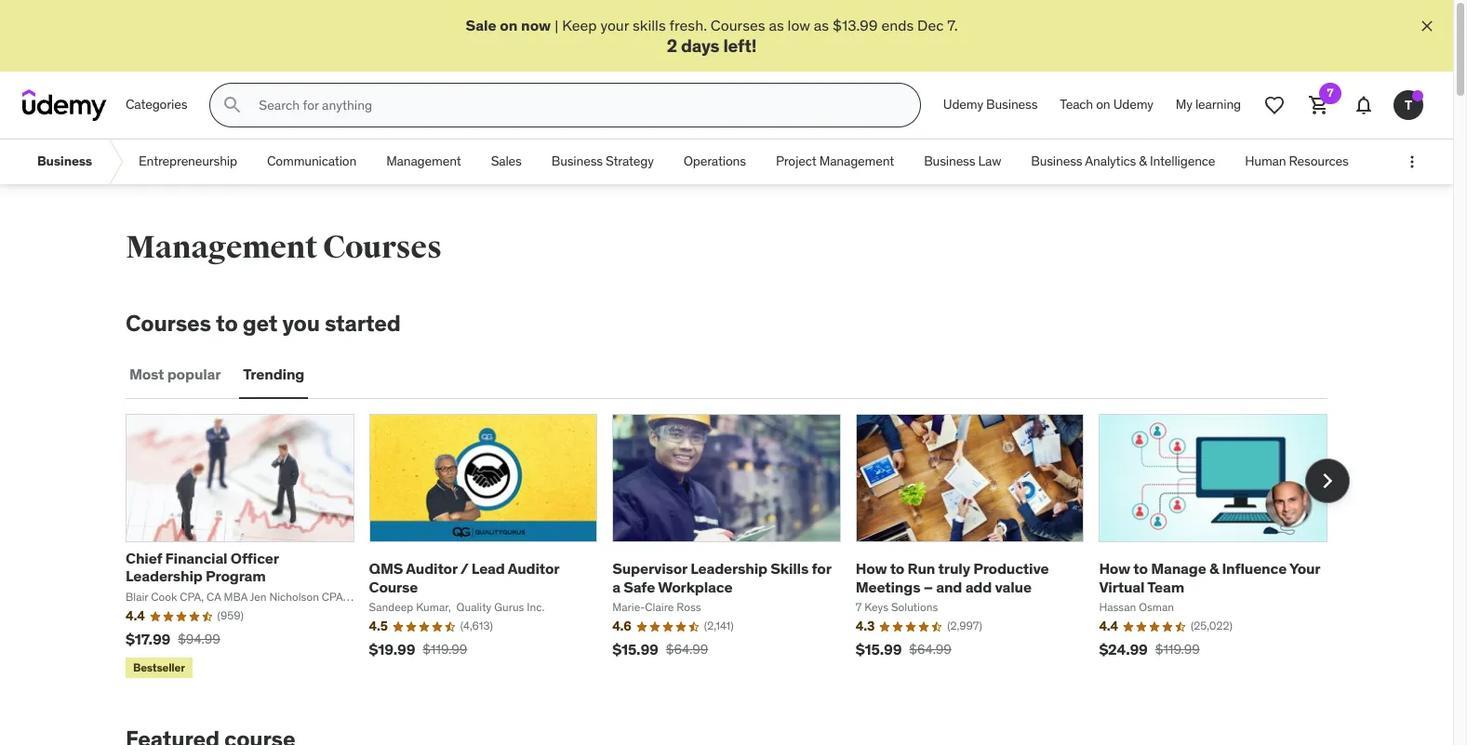 Task type: vqa. For each thing, say whether or not it's contained in the screenshot.
the Leadership within the Chief Financial Officer Leadership Program
yes



Task type: locate. For each thing, give the bounding box(es) containing it.
–
[[924, 577, 933, 596]]

2 horizontal spatial courses
[[711, 16, 765, 34]]

2 vertical spatial courses
[[126, 309, 211, 338]]

qms
[[369, 559, 403, 578]]

0 horizontal spatial auditor
[[406, 559, 457, 578]]

business law
[[924, 153, 1001, 170]]

human resources
[[1245, 153, 1349, 170]]

leadership left program
[[126, 567, 203, 585]]

communication
[[267, 153, 356, 170]]

as left low at the right of the page
[[769, 16, 784, 34]]

as
[[769, 16, 784, 34], [814, 16, 829, 34]]

business strategy
[[551, 153, 654, 170]]

you have alerts image
[[1412, 90, 1423, 102]]

2 as from the left
[[814, 16, 829, 34]]

udemy business
[[943, 96, 1038, 113]]

team
[[1147, 577, 1184, 596]]

business
[[986, 96, 1038, 113], [37, 153, 92, 170], [551, 153, 603, 170], [924, 153, 975, 170], [1031, 153, 1082, 170]]

how to manage & influence your virtual team
[[1099, 559, 1320, 596]]

1 horizontal spatial on
[[1096, 96, 1110, 113]]

financial
[[165, 549, 227, 568]]

dec
[[917, 16, 944, 34]]

how
[[856, 559, 887, 578], [1099, 559, 1130, 578]]

chief financial officer leadership program
[[126, 549, 279, 585]]

2 horizontal spatial management
[[819, 153, 894, 170]]

business left analytics
[[1031, 153, 1082, 170]]

business law link
[[909, 140, 1016, 184]]

$13.99
[[833, 16, 878, 34]]

project management
[[776, 153, 894, 170]]

skills
[[771, 559, 809, 578]]

teach on udemy link
[[1049, 83, 1165, 128]]

7
[[1327, 86, 1334, 100]]

0 vertical spatial courses
[[711, 16, 765, 34]]

supervisor leadership skills for a safe workplace
[[612, 559, 831, 596]]

qms auditor / lead auditor course
[[369, 559, 559, 596]]

project management link
[[761, 140, 909, 184]]

& right analytics
[[1139, 153, 1147, 170]]

on inside 'sale on now | keep your skills fresh. courses as low as $13.99 ends dec 7. 2 days left!'
[[500, 16, 518, 34]]

wishlist image
[[1263, 94, 1286, 116]]

how inside the "how to run truly productive meetings – and add value"
[[856, 559, 887, 578]]

my learning link
[[1165, 83, 1252, 128]]

0 horizontal spatial courses
[[126, 309, 211, 338]]

trending
[[243, 365, 304, 384]]

1 auditor from the left
[[406, 559, 457, 578]]

1 horizontal spatial how
[[1099, 559, 1130, 578]]

1 horizontal spatial udemy
[[1113, 96, 1153, 113]]

categories button
[[114, 83, 198, 128]]

how left team
[[1099, 559, 1130, 578]]

on for sale on now | keep your skills fresh. courses as low as $13.99 ends dec 7. 2 days left!
[[500, 16, 518, 34]]

0 vertical spatial on
[[500, 16, 518, 34]]

0 horizontal spatial &
[[1139, 153, 1147, 170]]

udemy business link
[[932, 83, 1049, 128]]

as right low at the right of the page
[[814, 16, 829, 34]]

to for run
[[890, 559, 905, 578]]

0 horizontal spatial how
[[856, 559, 887, 578]]

management right project
[[819, 153, 894, 170]]

leadership
[[690, 559, 767, 578], [126, 567, 203, 585]]

&
[[1139, 153, 1147, 170], [1209, 559, 1219, 578]]

management courses
[[126, 228, 442, 267]]

to inside how to manage & influence your virtual team
[[1133, 559, 1148, 578]]

to left manage
[[1133, 559, 1148, 578]]

how right for
[[856, 559, 887, 578]]

1 vertical spatial &
[[1209, 559, 1219, 578]]

on
[[500, 16, 518, 34], [1096, 96, 1110, 113]]

business analytics & intelligence link
[[1016, 140, 1230, 184]]

business left strategy
[[551, 153, 603, 170]]

next image
[[1313, 466, 1342, 496]]

how for how to run truly productive meetings – and add value
[[856, 559, 887, 578]]

sale on now | keep your skills fresh. courses as low as $13.99 ends dec 7. 2 days left!
[[466, 16, 958, 57]]

human resources link
[[1230, 140, 1364, 184]]

notifications image
[[1353, 94, 1375, 116]]

project
[[776, 153, 816, 170]]

1 horizontal spatial &
[[1209, 559, 1219, 578]]

to for manage
[[1133, 559, 1148, 578]]

courses up left!
[[711, 16, 765, 34]]

on left now
[[500, 16, 518, 34]]

to
[[216, 309, 238, 338], [890, 559, 905, 578], [1133, 559, 1148, 578]]

courses up started
[[323, 228, 442, 267]]

1 horizontal spatial management
[[386, 153, 461, 170]]

1 horizontal spatial as
[[814, 16, 829, 34]]

how to manage & influence your virtual team link
[[1099, 559, 1320, 596]]

program
[[206, 567, 266, 585]]

courses up most popular
[[126, 309, 211, 338]]

entrepreneurship link
[[124, 140, 252, 184]]

on right 'teach' at the top right of page
[[1096, 96, 1110, 113]]

courses inside 'sale on now | keep your skills fresh. courses as low as $13.99 ends dec 7. 2 days left!'
[[711, 16, 765, 34]]

leadership left 'skills'
[[690, 559, 767, 578]]

1 horizontal spatial auditor
[[508, 559, 559, 578]]

supervisor
[[612, 559, 687, 578]]

1 horizontal spatial to
[[890, 559, 905, 578]]

0 horizontal spatial to
[[216, 309, 238, 338]]

auditor left /
[[406, 559, 457, 578]]

shopping cart with 7 items image
[[1308, 94, 1330, 116]]

course
[[369, 577, 418, 596]]

management up get
[[126, 228, 317, 267]]

how inside how to manage & influence your virtual team
[[1099, 559, 1130, 578]]

learning
[[1195, 96, 1241, 113]]

1 horizontal spatial courses
[[323, 228, 442, 267]]

low
[[788, 16, 810, 34]]

leadership inside chief financial officer leadership program
[[126, 567, 203, 585]]

entrepreneurship
[[139, 153, 237, 170]]

business left law at top right
[[924, 153, 975, 170]]

1 udemy from the left
[[943, 96, 983, 113]]

management left sales at the top left
[[386, 153, 461, 170]]

1 how from the left
[[856, 559, 887, 578]]

to inside the "how to run truly productive meetings – and add value"
[[890, 559, 905, 578]]

2 how from the left
[[1099, 559, 1130, 578]]

udemy left the my
[[1113, 96, 1153, 113]]

virtual
[[1099, 577, 1145, 596]]

management
[[386, 153, 461, 170], [819, 153, 894, 170], [126, 228, 317, 267]]

communication link
[[252, 140, 371, 184]]

0 horizontal spatial management
[[126, 228, 317, 267]]

0 horizontal spatial leadership
[[126, 567, 203, 585]]

0 horizontal spatial as
[[769, 16, 784, 34]]

to left run
[[890, 559, 905, 578]]

for
[[812, 559, 831, 578]]

auditor right lead
[[508, 559, 559, 578]]

supervisor leadership skills for a safe workplace link
[[612, 559, 831, 596]]

get
[[243, 309, 278, 338]]

0 horizontal spatial udemy
[[943, 96, 983, 113]]

strategy
[[606, 153, 654, 170]]

how to run truly productive meetings – and add value link
[[856, 559, 1049, 596]]

& right manage
[[1209, 559, 1219, 578]]

2 horizontal spatial to
[[1133, 559, 1148, 578]]

|
[[555, 16, 559, 34]]

business link
[[22, 140, 107, 184]]

udemy up the 'business law'
[[943, 96, 983, 113]]

7.
[[947, 16, 958, 34]]

left!
[[723, 35, 757, 57]]

0 horizontal spatial on
[[500, 16, 518, 34]]

1 vertical spatial on
[[1096, 96, 1110, 113]]

1 horizontal spatial leadership
[[690, 559, 767, 578]]

sales link
[[476, 140, 537, 184]]

to left get
[[216, 309, 238, 338]]

chief financial officer leadership program link
[[126, 549, 279, 585]]

management for management
[[386, 153, 461, 170]]



Task type: describe. For each thing, give the bounding box(es) containing it.
ends
[[881, 16, 914, 34]]

sale
[[466, 16, 497, 34]]

udemy image
[[22, 89, 107, 121]]

influence
[[1222, 559, 1287, 578]]

1 as from the left
[[769, 16, 784, 34]]

courses to get you started
[[126, 309, 401, 338]]

intelligence
[[1150, 153, 1215, 170]]

meetings
[[856, 577, 920, 596]]

most popular button
[[126, 353, 225, 397]]

t
[[1405, 97, 1412, 113]]

Search for anything text field
[[255, 89, 898, 121]]

manage
[[1151, 559, 1206, 578]]

business analytics & intelligence
[[1031, 153, 1215, 170]]

officer
[[231, 549, 279, 568]]

submit search image
[[222, 94, 244, 116]]

& inside how to manage & influence your virtual team
[[1209, 559, 1219, 578]]

management link
[[371, 140, 476, 184]]

fresh.
[[669, 16, 707, 34]]

most popular
[[129, 365, 221, 384]]

leadership inside supervisor leadership skills for a safe workplace
[[690, 559, 767, 578]]

sales
[[491, 153, 522, 170]]

workplace
[[658, 577, 733, 596]]

skills
[[633, 16, 666, 34]]

categories
[[126, 96, 187, 113]]

business up law at top right
[[986, 96, 1038, 113]]

value
[[995, 577, 1032, 596]]

keep
[[562, 16, 597, 34]]

more subcategory menu links image
[[1403, 153, 1422, 171]]

business for business strategy
[[551, 153, 603, 170]]

you
[[282, 309, 320, 338]]

and
[[936, 577, 962, 596]]

operations link
[[669, 140, 761, 184]]

my
[[1176, 96, 1192, 113]]

how to run truly productive meetings – and add value
[[856, 559, 1049, 596]]

business left arrow pointing to subcategory menu links image
[[37, 153, 92, 170]]

a
[[612, 577, 620, 596]]

lead
[[472, 559, 505, 578]]

business strategy link
[[537, 140, 669, 184]]

2 auditor from the left
[[508, 559, 559, 578]]

my learning
[[1176, 96, 1241, 113]]

carousel element
[[126, 414, 1350, 682]]

chief
[[126, 549, 162, 568]]

1 vertical spatial courses
[[323, 228, 442, 267]]

your
[[1289, 559, 1320, 578]]

run
[[908, 559, 935, 578]]

0 vertical spatial &
[[1139, 153, 1147, 170]]

resources
[[1289, 153, 1349, 170]]

business for business analytics & intelligence
[[1031, 153, 1082, 170]]

productive
[[973, 559, 1049, 578]]

t link
[[1386, 83, 1431, 128]]

trending button
[[239, 353, 308, 397]]

how for how to manage & influence your virtual team
[[1099, 559, 1130, 578]]

7 link
[[1297, 83, 1342, 128]]

management for management courses
[[126, 228, 317, 267]]

/
[[460, 559, 468, 578]]

qms auditor / lead auditor course link
[[369, 559, 559, 596]]

to for get
[[216, 309, 238, 338]]

add
[[965, 577, 992, 596]]

human
[[1245, 153, 1286, 170]]

teach
[[1060, 96, 1093, 113]]

arrow pointing to subcategory menu links image
[[107, 140, 124, 184]]

close image
[[1418, 17, 1436, 35]]

analytics
[[1085, 153, 1136, 170]]

on for teach on udemy
[[1096, 96, 1110, 113]]

popular
[[167, 365, 221, 384]]

started
[[325, 309, 401, 338]]

now
[[521, 16, 551, 34]]

days
[[681, 35, 719, 57]]

your
[[600, 16, 629, 34]]

safe
[[624, 577, 655, 596]]

teach on udemy
[[1060, 96, 1153, 113]]

truly
[[938, 559, 970, 578]]

2 udemy from the left
[[1113, 96, 1153, 113]]

most
[[129, 365, 164, 384]]

business for business law
[[924, 153, 975, 170]]

law
[[978, 153, 1001, 170]]

2
[[667, 35, 677, 57]]

operations
[[684, 153, 746, 170]]



